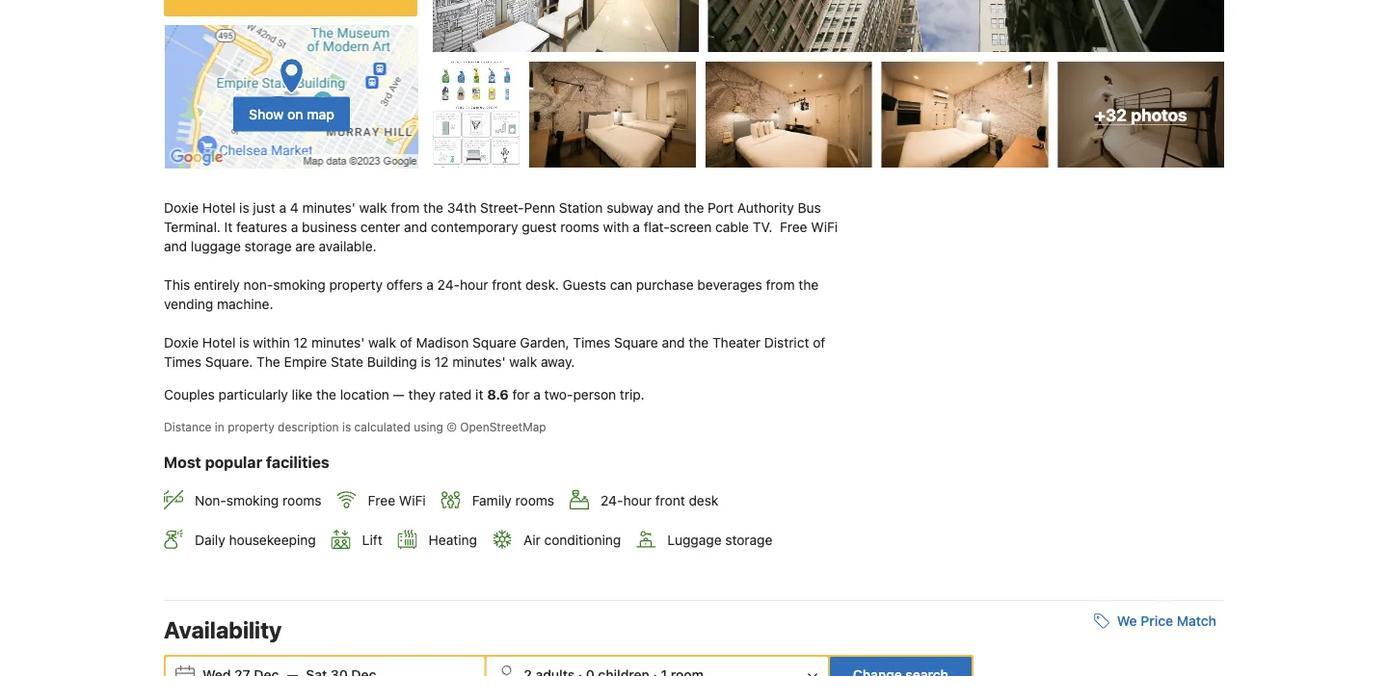 Task type: vqa. For each thing, say whether or not it's contained in the screenshot.
The Hilton Grand Vacations Club Anderson Ocean Myrtle Beach link
no



Task type: describe. For each thing, give the bounding box(es) containing it.
1 horizontal spatial from
[[766, 277, 795, 293]]

machine.
[[217, 297, 273, 313]]

8.6
[[487, 387, 509, 403]]

garden,
[[520, 335, 570, 351]]

2 hotel from the top
[[202, 335, 236, 351]]

1 of from the left
[[400, 335, 413, 351]]

hour inside doxie hotel is just a 4 minutes' walk from the 34th street-penn station subway and the port authority bus terminal. it features a business center and contemporary guest rooms with a flat-screen cable tv.  free wifi and luggage storage are available. this entirely non-smoking property offers a 24-hour front desk. guests can purchase beverages from the vending machine. doxie hotel is within 12 minutes' walk of madison square garden, times square and the theater district of times square. the empire state building is 12 minutes' walk away.
[[460, 277, 488, 293]]

the left 34th
[[423, 200, 444, 216]]

1 square from the left
[[473, 335, 517, 351]]

it
[[224, 220, 233, 235]]

a right for
[[533, 387, 541, 403]]

on
[[287, 106, 303, 122]]

1 horizontal spatial times
[[573, 335, 611, 351]]

non-
[[195, 493, 226, 509]]

+32 photos
[[1095, 105, 1188, 125]]

1 horizontal spatial 24-
[[601, 493, 623, 509]]

cable
[[716, 220, 749, 235]]

port
[[708, 200, 734, 216]]

a down subway
[[633, 220, 640, 235]]

desk
[[689, 493, 719, 509]]

entirely
[[194, 277, 240, 293]]

free inside doxie hotel is just a 4 minutes' walk from the 34th street-penn station subway and the port authority bus terminal. it features a business center and contemporary guest rooms with a flat-screen cable tv.  free wifi and luggage storage are available. this entirely non-smoking property offers a 24-hour front desk. guests can purchase beverages from the vending machine. doxie hotel is within 12 minutes' walk of madison square garden, times square and the theater district of times square. the empire state building is 12 minutes' walk away.
[[780, 220, 808, 235]]

contemporary
[[431, 220, 518, 235]]

2 of from the left
[[813, 335, 826, 351]]

district
[[765, 335, 810, 351]]

34th
[[447, 200, 477, 216]]

it
[[476, 387, 484, 403]]

is up square.
[[239, 335, 249, 351]]

1 vertical spatial smoking
[[226, 493, 279, 509]]

availability
[[164, 617, 282, 644]]

show
[[249, 106, 284, 122]]

24- inside doxie hotel is just a 4 minutes' walk from the 34th street-penn station subway and the port authority bus terminal. it features a business center and contemporary guest rooms with a flat-screen cable tv.  free wifi and luggage storage are available. this entirely non-smoking property offers a 24-hour front desk. guests can purchase beverages from the vending machine. doxie hotel is within 12 minutes' walk of madison square garden, times square and the theater district of times square. the empire state building is 12 minutes' walk away.
[[437, 277, 460, 293]]

photos
[[1131, 105, 1188, 125]]

2 vertical spatial walk
[[509, 355, 537, 370]]

state
[[331, 355, 364, 370]]

most popular facilities
[[164, 454, 330, 472]]

1 doxie from the top
[[164, 200, 199, 216]]

free wifi
[[368, 493, 426, 509]]

two-
[[544, 387, 573, 403]]

beverages
[[698, 277, 763, 293]]

housekeeping
[[229, 533, 316, 548]]

description
[[278, 421, 339, 434]]

rated
[[439, 387, 472, 403]]

just
[[253, 200, 276, 216]]

2 vertical spatial minutes'
[[453, 355, 506, 370]]

within
[[253, 335, 290, 351]]

and down purchase
[[662, 335, 685, 351]]

authority
[[738, 200, 794, 216]]

particularly
[[219, 387, 288, 403]]

0 horizontal spatial times
[[164, 355, 202, 370]]

daily housekeeping
[[195, 533, 316, 548]]

this
[[164, 277, 190, 293]]

couples particularly like the location — they rated it 8.6 for a two-person trip.
[[164, 387, 645, 403]]

away.
[[541, 355, 575, 370]]

trip.
[[620, 387, 645, 403]]

desk.
[[526, 277, 559, 293]]

the right like
[[316, 387, 337, 403]]

building
[[367, 355, 417, 370]]

24-hour front desk
[[601, 493, 719, 509]]

1 vertical spatial minutes'
[[311, 335, 365, 351]]

0 horizontal spatial property
[[228, 421, 275, 434]]

terminal.
[[164, 220, 221, 235]]

lift
[[362, 533, 383, 548]]

facilities
[[266, 454, 330, 472]]

+32 photos link
[[1058, 62, 1225, 168]]

in
[[215, 421, 225, 434]]

show on map section
[[156, 0, 425, 170]]

storage inside doxie hotel is just a 4 minutes' walk from the 34th street-penn station subway and the port authority bus terminal. it features a business center and contemporary guest rooms with a flat-screen cable tv.  free wifi and luggage storage are available. this entirely non-smoking property offers a 24-hour front desk. guests can purchase beverages from the vending machine. doxie hotel is within 12 minutes' walk of madison square garden, times square and the theater district of times square. the empire state building is 12 minutes' walk away.
[[245, 239, 292, 255]]

1 hotel from the top
[[202, 200, 236, 216]]

1 vertical spatial wifi
[[399, 493, 426, 509]]

the up district
[[799, 277, 819, 293]]

a down 4
[[291, 220, 298, 235]]

theater
[[713, 335, 761, 351]]

is left calculated
[[342, 421, 351, 434]]

flat-
[[644, 220, 670, 235]]

we
[[1118, 614, 1138, 630]]

air
[[524, 533, 541, 548]]

station
[[559, 200, 603, 216]]

we price match button
[[1087, 604, 1225, 639]]

empire
[[284, 355, 327, 370]]

penn
[[524, 200, 555, 216]]

for
[[513, 387, 530, 403]]

a right "offers" on the left of page
[[427, 277, 434, 293]]

rooms inside doxie hotel is just a 4 minutes' walk from the 34th street-penn station subway and the port authority bus terminal. it features a business center and contemporary guest rooms with a flat-screen cable tv.  free wifi and luggage storage are available. this entirely non-smoking property offers a 24-hour front desk. guests can purchase beverages from the vending machine. doxie hotel is within 12 minutes' walk of madison square garden, times square and the theater district of times square. the empire state building is 12 minutes' walk away.
[[561, 220, 600, 235]]

1 horizontal spatial front
[[655, 493, 685, 509]]

openstreetmap
[[460, 421, 546, 434]]

person
[[573, 387, 616, 403]]

0 horizontal spatial 12
[[294, 335, 308, 351]]

1 vertical spatial walk
[[368, 335, 396, 351]]



Task type: locate. For each thing, give the bounding box(es) containing it.
luggage storage
[[668, 533, 773, 548]]

front
[[492, 277, 522, 293], [655, 493, 685, 509]]

is down madison
[[421, 355, 431, 370]]

non-smoking rooms
[[195, 493, 322, 509]]

square left garden,
[[473, 335, 517, 351]]

free up the lift
[[368, 493, 395, 509]]

show on map button
[[164, 24, 420, 170], [233, 97, 350, 132]]

©
[[447, 421, 457, 434]]

with
[[603, 220, 629, 235]]

air conditioning
[[524, 533, 621, 548]]

2 horizontal spatial rooms
[[561, 220, 600, 235]]

offers
[[386, 277, 423, 293]]

doxie down the vending
[[164, 335, 199, 351]]

show on map
[[249, 106, 335, 122]]

front left 'desk'
[[655, 493, 685, 509]]

storage
[[245, 239, 292, 255], [726, 533, 773, 548]]

1 horizontal spatial property
[[329, 277, 383, 293]]

0 vertical spatial hour
[[460, 277, 488, 293]]

2 square from the left
[[614, 335, 658, 351]]

1 horizontal spatial rooms
[[516, 493, 555, 509]]

2 doxie from the top
[[164, 335, 199, 351]]

a
[[279, 200, 287, 216], [291, 220, 298, 235], [633, 220, 640, 235], [427, 277, 434, 293], [533, 387, 541, 403]]

bus
[[798, 200, 821, 216]]

0 horizontal spatial free
[[368, 493, 395, 509]]

1 vertical spatial hotel
[[202, 335, 236, 351]]

they
[[408, 387, 436, 403]]

property down available.
[[329, 277, 383, 293]]

and
[[657, 200, 681, 216], [404, 220, 427, 235], [164, 239, 187, 255], [662, 335, 685, 351]]

street-
[[480, 200, 524, 216]]

match
[[1177, 614, 1217, 630]]

doxie
[[164, 200, 199, 216], [164, 335, 199, 351]]

of up building
[[400, 335, 413, 351]]

rooms down station
[[561, 220, 600, 235]]

are
[[296, 239, 315, 255]]

the up screen
[[684, 200, 704, 216]]

1 vertical spatial storage
[[726, 533, 773, 548]]

hour down contemporary
[[460, 277, 488, 293]]

and down terminal.
[[164, 239, 187, 255]]

hotel
[[202, 200, 236, 216], [202, 335, 236, 351]]

square
[[473, 335, 517, 351], [614, 335, 658, 351]]

24- up conditioning
[[601, 493, 623, 509]]

of right district
[[813, 335, 826, 351]]

0 vertical spatial 12
[[294, 335, 308, 351]]

wifi down using
[[399, 493, 426, 509]]

purchase
[[636, 277, 694, 293]]

4
[[290, 200, 299, 216]]

0 vertical spatial minutes'
[[302, 200, 356, 216]]

conditioning
[[544, 533, 621, 548]]

times up couples in the left bottom of the page
[[164, 355, 202, 370]]

property right in
[[228, 421, 275, 434]]

1 vertical spatial 24-
[[601, 493, 623, 509]]

map
[[307, 106, 335, 122]]

using
[[414, 421, 443, 434]]

from up center
[[391, 200, 420, 216]]

is left just
[[239, 200, 249, 216]]

features
[[236, 220, 287, 235]]

0 horizontal spatial from
[[391, 200, 420, 216]]

property inside doxie hotel is just a 4 minutes' walk from the 34th street-penn station subway and the port authority bus terminal. it features a business center and contemporary guest rooms with a flat-screen cable tv.  free wifi and luggage storage are available. this entirely non-smoking property offers a 24-hour front desk. guests can purchase beverages from the vending machine. doxie hotel is within 12 minutes' walk of madison square garden, times square and the theater district of times square. the empire state building is 12 minutes' walk away.
[[329, 277, 383, 293]]

tv.
[[753, 220, 773, 235]]

like
[[292, 387, 313, 403]]

and right center
[[404, 220, 427, 235]]

0 vertical spatial doxie
[[164, 200, 199, 216]]

center
[[361, 220, 401, 235]]

storage down features
[[245, 239, 292, 255]]

family
[[472, 493, 512, 509]]

0 vertical spatial walk
[[359, 200, 387, 216]]

family rooms
[[472, 493, 555, 509]]

wifi
[[811, 220, 838, 235], [399, 493, 426, 509]]

1 horizontal spatial 12
[[435, 355, 449, 370]]

square up 'trip.'
[[614, 335, 658, 351]]

front inside doxie hotel is just a 4 minutes' walk from the 34th street-penn station subway and the port authority bus terminal. it features a business center and contemporary guest rooms with a flat-screen cable tv.  free wifi and luggage storage are available. this entirely non-smoking property offers a 24-hour front desk. guests can purchase beverages from the vending machine. doxie hotel is within 12 minutes' walk of madison square garden, times square and the theater district of times square. the empire state building is 12 minutes' walk away.
[[492, 277, 522, 293]]

can
[[610, 277, 633, 293]]

0 horizontal spatial storage
[[245, 239, 292, 255]]

non-
[[244, 277, 273, 293]]

1 horizontal spatial hour
[[623, 493, 652, 509]]

0 vertical spatial 24-
[[437, 277, 460, 293]]

0 vertical spatial free
[[780, 220, 808, 235]]

most
[[164, 454, 201, 472]]

hotel up it
[[202, 200, 236, 216]]

1 horizontal spatial storage
[[726, 533, 773, 548]]

hotel up square.
[[202, 335, 236, 351]]

0 horizontal spatial of
[[400, 335, 413, 351]]

1 horizontal spatial free
[[780, 220, 808, 235]]

0 vertical spatial smoking
[[273, 277, 326, 293]]

smoking
[[273, 277, 326, 293], [226, 493, 279, 509]]

1 vertical spatial doxie
[[164, 335, 199, 351]]

is
[[239, 200, 249, 216], [239, 335, 249, 351], [421, 355, 431, 370], [342, 421, 351, 434]]

0 vertical spatial wifi
[[811, 220, 838, 235]]

12 up empire on the bottom left of page
[[294, 335, 308, 351]]

from right 'beverages'
[[766, 277, 795, 293]]

luggage
[[191, 239, 241, 255]]

daily
[[195, 533, 225, 548]]

0 vertical spatial front
[[492, 277, 522, 293]]

12 down madison
[[435, 355, 449, 370]]

1 vertical spatial hour
[[623, 493, 652, 509]]

front left the desk.
[[492, 277, 522, 293]]

—
[[393, 387, 405, 403]]

and up the flat- on the left top
[[657, 200, 681, 216]]

0 horizontal spatial front
[[492, 277, 522, 293]]

property
[[329, 277, 383, 293], [228, 421, 275, 434]]

0 vertical spatial from
[[391, 200, 420, 216]]

rooms down facilities in the left bottom of the page
[[283, 493, 322, 509]]

0 vertical spatial hotel
[[202, 200, 236, 216]]

walk up building
[[368, 335, 396, 351]]

subway
[[607, 200, 654, 216]]

calculated
[[354, 421, 411, 434]]

walk down garden,
[[509, 355, 537, 370]]

0 vertical spatial times
[[573, 335, 611, 351]]

+32
[[1095, 105, 1127, 125]]

guest
[[522, 220, 557, 235]]

24-
[[437, 277, 460, 293], [601, 493, 623, 509]]

the
[[423, 200, 444, 216], [684, 200, 704, 216], [799, 277, 819, 293], [689, 335, 709, 351], [316, 387, 337, 403]]

0 horizontal spatial hour
[[460, 277, 488, 293]]

luggage
[[668, 533, 722, 548]]

doxie up terminal.
[[164, 200, 199, 216]]

minutes' up business
[[302, 200, 356, 216]]

smoking down most popular facilities
[[226, 493, 279, 509]]

from
[[391, 200, 420, 216], [766, 277, 795, 293]]

24- right "offers" on the left of page
[[437, 277, 460, 293]]

heating
[[429, 533, 477, 548]]

minutes' up state
[[311, 335, 365, 351]]

0 horizontal spatial rooms
[[283, 493, 322, 509]]

0 vertical spatial property
[[329, 277, 383, 293]]

screen
[[670, 220, 712, 235]]

walk up center
[[359, 200, 387, 216]]

popular
[[205, 454, 262, 472]]

1 horizontal spatial square
[[614, 335, 658, 351]]

free down the 'bus'
[[780, 220, 808, 235]]

distance in property description is calculated using © openstreetmap
[[164, 421, 546, 434]]

0 horizontal spatial square
[[473, 335, 517, 351]]

price
[[1141, 614, 1174, 630]]

rooms up air
[[516, 493, 555, 509]]

1 vertical spatial from
[[766, 277, 795, 293]]

wifi inside doxie hotel is just a 4 minutes' walk from the 34th street-penn station subway and the port authority bus terminal. it features a business center and contemporary guest rooms with a flat-screen cable tv.  free wifi and luggage storage are available. this entirely non-smoking property offers a 24-hour front desk. guests can purchase beverages from the vending machine. doxie hotel is within 12 minutes' walk of madison square garden, times square and the theater district of times square. the empire state building is 12 minutes' walk away.
[[811, 220, 838, 235]]

1 vertical spatial 12
[[435, 355, 449, 370]]

0 horizontal spatial 24-
[[437, 277, 460, 293]]

the left theater
[[689, 335, 709, 351]]

1 vertical spatial free
[[368, 493, 395, 509]]

square.
[[205, 355, 253, 370]]

storage right luggage
[[726, 533, 773, 548]]

1 vertical spatial times
[[164, 355, 202, 370]]

doxie hotel is just a 4 minutes' walk from the 34th street-penn station subway and the port authority bus terminal. it features a business center and contemporary guest rooms with a flat-screen cable tv.  free wifi and luggage storage are available. this entirely non-smoking property offers a 24-hour front desk. guests can purchase beverages from the vending machine. doxie hotel is within 12 minutes' walk of madison square garden, times square and the theater district of times square. the empire state building is 12 minutes' walk away.
[[164, 200, 842, 370]]

wifi down the 'bus'
[[811, 220, 838, 235]]

free
[[780, 220, 808, 235], [368, 493, 395, 509]]

smoking down the are
[[273, 277, 326, 293]]

1 horizontal spatial of
[[813, 335, 826, 351]]

times up away.
[[573, 335, 611, 351]]

hour left 'desk'
[[623, 493, 652, 509]]

we price match
[[1118, 614, 1217, 630]]

vending
[[164, 297, 213, 313]]

minutes' up it
[[453, 355, 506, 370]]

0 horizontal spatial wifi
[[399, 493, 426, 509]]

1 vertical spatial property
[[228, 421, 275, 434]]

0 vertical spatial storage
[[245, 239, 292, 255]]

1 horizontal spatial wifi
[[811, 220, 838, 235]]

madison
[[416, 335, 469, 351]]

business
[[302, 220, 357, 235]]

distance
[[164, 421, 212, 434]]

a left 4
[[279, 200, 287, 216]]

walk
[[359, 200, 387, 216], [368, 335, 396, 351], [509, 355, 537, 370]]

guests
[[563, 277, 607, 293]]

the
[[257, 355, 280, 370]]

couples
[[164, 387, 215, 403]]

location
[[340, 387, 389, 403]]

1 vertical spatial front
[[655, 493, 685, 509]]

smoking inside doxie hotel is just a 4 minutes' walk from the 34th street-penn station subway and the port authority bus terminal. it features a business center and contemporary guest rooms with a flat-screen cable tv.  free wifi and luggage storage are available. this entirely non-smoking property offers a 24-hour front desk. guests can purchase beverages from the vending machine. doxie hotel is within 12 minutes' walk of madison square garden, times square and the theater district of times square. the empire state building is 12 minutes' walk away.
[[273, 277, 326, 293]]

minutes'
[[302, 200, 356, 216], [311, 335, 365, 351], [453, 355, 506, 370]]



